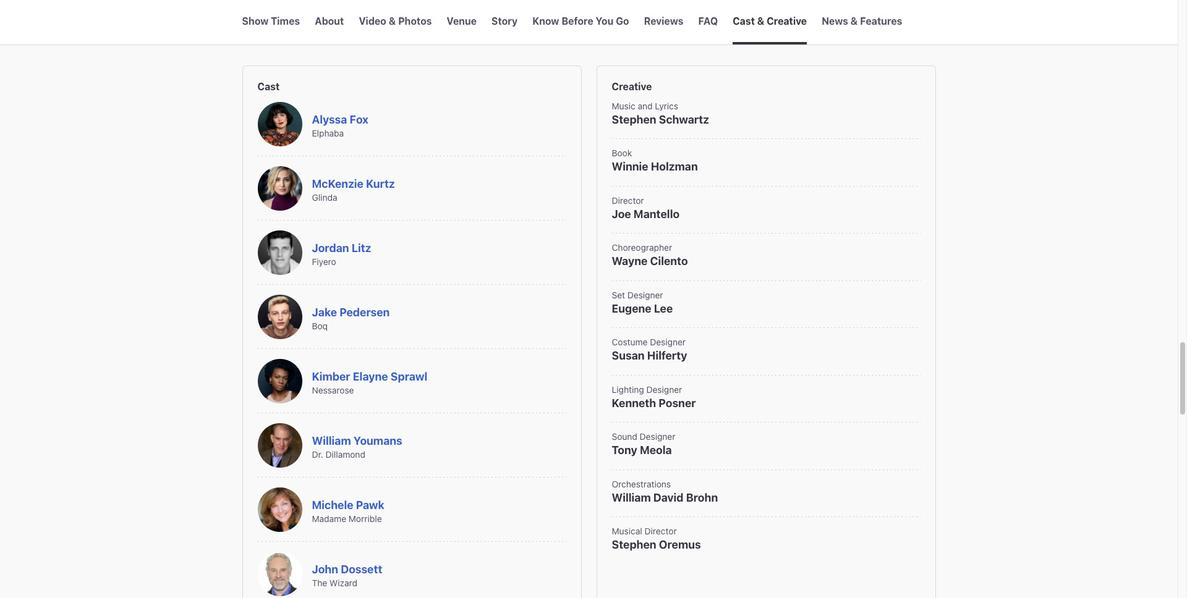 Task type: describe. For each thing, give the bounding box(es) containing it.
1 / 10 group
[[242, 0, 300, 45]]

cast link
[[258, 81, 566, 92]]

book
[[612, 148, 632, 159]]

lee
[[654, 302, 673, 315]]

0 horizontal spatial cast & creative
[[242, 31, 340, 48]]

meola
[[640, 444, 672, 457]]

madame
[[312, 514, 346, 524]]

jake pedersen link
[[312, 306, 390, 319]]

show times
[[242, 15, 300, 27]]

elayne
[[353, 370, 388, 383]]

video
[[359, 15, 386, 27]]

choreographer
[[612, 243, 672, 253]]

know before you go
[[533, 15, 629, 27]]

sound designer tony  meola
[[612, 432, 676, 457]]

designer for hilferty
[[650, 337, 686, 348]]

kurtz
[[366, 177, 395, 190]]

& for 3 / 10 "group"
[[389, 15, 396, 27]]

mckenzie kurtz image
[[258, 166, 302, 211]]

pedersen
[[340, 306, 390, 319]]

kenneth
[[612, 397, 656, 410]]

william youmans dr. dillamond
[[312, 434, 402, 460]]

venue
[[447, 15, 477, 27]]

lighting
[[612, 385, 644, 395]]

0 horizontal spatial creative
[[287, 31, 340, 48]]

elphaba
[[312, 128, 344, 139]]

litz
[[352, 242, 371, 255]]

the
[[312, 578, 327, 589]]

7 / 10 group
[[644, 0, 684, 45]]

director inside musical director stephen oremus
[[645, 526, 677, 537]]

william youmans image
[[258, 423, 302, 468]]

know
[[533, 15, 559, 27]]

lighting designer kenneth posner
[[612, 385, 696, 410]]

cilento
[[650, 255, 688, 268]]

designer for meola
[[640, 432, 676, 442]]

1 horizontal spatial creative
[[612, 81, 652, 92]]

wayne
[[612, 255, 648, 268]]

video & photos
[[359, 15, 432, 27]]

dillamond
[[326, 450, 365, 460]]

& for 10 / 10 group at the right top
[[851, 15, 858, 27]]

creative inside 9 / 10 group
[[767, 15, 807, 27]]

orchestrations
[[612, 479, 671, 490]]

michele
[[312, 499, 353, 512]]

wizard
[[330, 578, 357, 589]]

costume designer susan hilferty
[[612, 337, 687, 363]]

choreographer wayne cilento
[[612, 243, 688, 268]]

6 / 10 group
[[533, 0, 629, 45]]

william youmans link
[[312, 434, 402, 447]]

book winnie holzman
[[612, 148, 698, 173]]

& for 9 / 10 group
[[757, 15, 764, 27]]

hilferty
[[647, 350, 687, 363]]

5 / 10 group
[[492, 0, 518, 45]]

susan
[[612, 350, 645, 363]]

musical
[[612, 526, 642, 537]]

creative link
[[612, 81, 920, 92]]

& down times
[[274, 31, 284, 48]]

michele pawk madame morrible
[[312, 499, 385, 524]]

music and lyrics stephen schwartz
[[612, 101, 709, 126]]

mckenzie kurtz link
[[312, 177, 395, 190]]

set
[[612, 290, 625, 300]]

mantello
[[634, 208, 680, 221]]

lyrics
[[655, 101, 678, 111]]

about
[[315, 15, 344, 27]]

photos
[[398, 15, 432, 27]]

jordan litz link
[[312, 242, 371, 255]]

designer for posner
[[646, 385, 682, 395]]

posner
[[659, 397, 696, 410]]

go
[[616, 15, 629, 27]]

3 / 10 group
[[359, 0, 432, 45]]

8 / 10 group
[[698, 0, 718, 45]]

kimber
[[312, 370, 350, 383]]



Task type: locate. For each thing, give the bounding box(es) containing it.
dossett
[[341, 563, 382, 576]]

news
[[822, 15, 848, 27]]

creative left news
[[767, 15, 807, 27]]

jake
[[312, 306, 337, 319]]

sound
[[612, 432, 637, 442]]

cast up 'alyssa fox' image
[[258, 81, 280, 92]]

nessarose
[[312, 385, 354, 396]]

cast
[[733, 15, 755, 27], [242, 31, 272, 48], [258, 81, 280, 92]]

jordan
[[312, 242, 349, 255]]

& inside 3 / 10 "group"
[[389, 15, 396, 27]]

0 vertical spatial william
[[312, 434, 351, 447]]

morrible
[[349, 514, 382, 524]]

2 / 10 group
[[315, 0, 344, 45]]

william inside orchestrations william david brohn
[[612, 491, 651, 504]]

designer for lee
[[628, 290, 663, 300]]

0 vertical spatial cast & creative
[[733, 15, 807, 27]]

1 horizontal spatial cast & creative
[[733, 15, 807, 27]]

fiyero
[[312, 257, 336, 267]]

designer inside set designer eugene lee
[[628, 290, 663, 300]]

director inside the director joe mantello
[[612, 195, 644, 206]]

you
[[596, 15, 614, 27]]

mckenzie
[[312, 177, 364, 190]]

john dossett image
[[258, 552, 302, 597]]

1 stephen from the top
[[612, 113, 656, 126]]

fox
[[350, 113, 369, 126]]

costume
[[612, 337, 648, 348]]

david
[[653, 491, 684, 504]]

brohn
[[686, 491, 718, 504]]

2 horizontal spatial creative
[[767, 15, 807, 27]]

creative down about
[[287, 31, 340, 48]]

william
[[312, 434, 351, 447], [612, 491, 651, 504]]

& inside 9 / 10 group
[[757, 15, 764, 27]]

news & features
[[822, 15, 902, 27]]

10 / 10 group
[[822, 0, 902, 45]]

alyssa fox link
[[312, 113, 369, 126]]

&
[[389, 15, 396, 27], [757, 15, 764, 27], [851, 15, 858, 27], [274, 31, 284, 48]]

designer inside sound designer tony  meola
[[640, 432, 676, 442]]

kimber elayne sprawl image
[[258, 359, 302, 404]]

1 horizontal spatial william
[[612, 491, 651, 504]]

0 vertical spatial director
[[612, 195, 644, 206]]

alyssa fox elphaba
[[312, 113, 369, 139]]

winnie
[[612, 160, 648, 173]]

times
[[271, 15, 300, 27]]

story
[[492, 15, 518, 27]]

0 vertical spatial stephen
[[612, 113, 656, 126]]

creative
[[767, 15, 807, 27], [287, 31, 340, 48], [612, 81, 652, 92]]

michele pawk link
[[312, 499, 385, 512]]

jake pedersen image
[[258, 295, 302, 339]]

john
[[312, 563, 338, 576]]

john dossett link
[[312, 563, 382, 576]]

jordan litz fiyero
[[312, 242, 371, 267]]

0 vertical spatial cast
[[733, 15, 755, 27]]

director
[[612, 195, 644, 206], [645, 526, 677, 537]]

1 vertical spatial director
[[645, 526, 677, 537]]

musical director stephen oremus
[[612, 526, 701, 552]]

1 vertical spatial cast & creative
[[242, 31, 340, 48]]

tony
[[612, 444, 637, 457]]

designer up meola
[[640, 432, 676, 442]]

reviews
[[644, 15, 684, 27]]

2 vertical spatial cast
[[258, 81, 280, 92]]

mckenzie kurtz glinda
[[312, 177, 395, 203]]

cast & creative right faq
[[733, 15, 807, 27]]

cast & creative down times
[[242, 31, 340, 48]]

director up oremus
[[645, 526, 677, 537]]

stephen
[[612, 113, 656, 126], [612, 539, 656, 552]]

0 horizontal spatial director
[[612, 195, 644, 206]]

2 vertical spatial creative
[[612, 81, 652, 92]]

designer up hilferty
[[650, 337, 686, 348]]

1 vertical spatial creative
[[287, 31, 340, 48]]

show
[[242, 15, 269, 27]]

& inside 10 / 10 group
[[851, 15, 858, 27]]

designer up eugene at the bottom right
[[628, 290, 663, 300]]

kimber elayne sprawl link
[[312, 370, 427, 383]]

stephen down 'music'
[[612, 113, 656, 126]]

william down orchestrations
[[612, 491, 651, 504]]

glinda
[[312, 192, 337, 203]]

pawk
[[356, 499, 385, 512]]

oremus
[[659, 539, 701, 552]]

music
[[612, 101, 636, 111]]

kimber elayne sprawl nessarose
[[312, 370, 427, 396]]

youmans
[[354, 434, 402, 447]]

william inside william youmans dr. dillamond
[[312, 434, 351, 447]]

michele pawk image
[[258, 488, 302, 532]]

stephen inside music and lyrics stephen schwartz
[[612, 113, 656, 126]]

designer
[[628, 290, 663, 300], [650, 337, 686, 348], [646, 385, 682, 395], [640, 432, 676, 442]]

director up joe on the right top
[[612, 195, 644, 206]]

william up dr.
[[312, 434, 351, 447]]

and
[[638, 101, 653, 111]]

designer inside lighting designer kenneth posner
[[646, 385, 682, 395]]

sprawl
[[391, 370, 427, 383]]

dr.
[[312, 450, 323, 460]]

cast right faq
[[733, 15, 755, 27]]

& right faq
[[757, 15, 764, 27]]

& right video on the left of page
[[389, 15, 396, 27]]

0 vertical spatial creative
[[767, 15, 807, 27]]

creative up 'music'
[[612, 81, 652, 92]]

faq
[[698, 15, 718, 27]]

jordan litz image
[[258, 231, 302, 275]]

cast inside 9 / 10 group
[[733, 15, 755, 27]]

1 vertical spatial cast
[[242, 31, 272, 48]]

john dossett the wizard
[[312, 563, 382, 589]]

schwartz
[[659, 113, 709, 126]]

1 horizontal spatial director
[[645, 526, 677, 537]]

joe
[[612, 208, 631, 221]]

1 vertical spatial william
[[612, 491, 651, 504]]

alyssa
[[312, 113, 347, 126]]

features
[[860, 15, 902, 27]]

set designer eugene lee
[[612, 290, 673, 315]]

boq
[[312, 321, 328, 331]]

alyssa fox image
[[258, 102, 302, 146]]

4 / 10 group
[[447, 0, 477, 45]]

2 stephen from the top
[[612, 539, 656, 552]]

stephen down musical
[[612, 539, 656, 552]]

holzman
[[651, 160, 698, 173]]

designer inside costume designer susan hilferty
[[650, 337, 686, 348]]

cast down show at left
[[242, 31, 272, 48]]

stephen inside musical director stephen oremus
[[612, 539, 656, 552]]

1 vertical spatial stephen
[[612, 539, 656, 552]]

& right news
[[851, 15, 858, 27]]

9 / 10 group
[[733, 0, 807, 45]]

eugene
[[612, 302, 652, 315]]

jake pedersen boq
[[312, 306, 390, 331]]

director joe mantello
[[612, 195, 680, 221]]

designer up posner
[[646, 385, 682, 395]]

orchestrations william david brohn
[[612, 479, 718, 504]]

before
[[562, 15, 593, 27]]

0 horizontal spatial william
[[312, 434, 351, 447]]



Task type: vqa. For each thing, say whether or not it's contained in the screenshot.
the 2 / 10 group
yes



